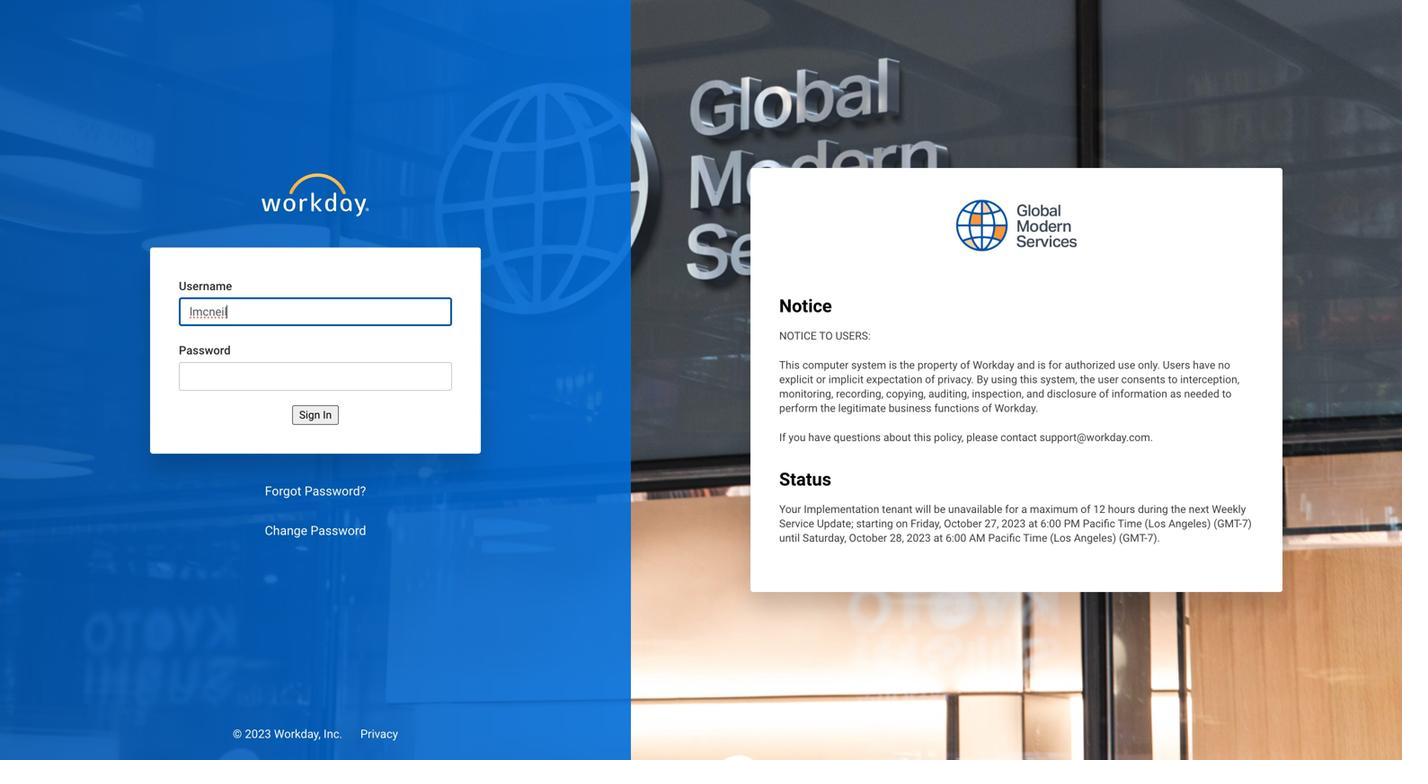 Task type: locate. For each thing, give the bounding box(es) containing it.
monitoring,
[[779, 388, 834, 401]]

0 vertical spatial and
[[1017, 359, 1035, 372]]

1 vertical spatial pacific
[[988, 532, 1021, 545]]

1 horizontal spatial have
[[1193, 359, 1216, 372]]

of down inspection, in the bottom right of the page
[[982, 402, 992, 415]]

1 vertical spatial 6:00
[[946, 532, 967, 545]]

have right you
[[809, 431, 831, 444]]

Username text field
[[179, 298, 452, 327]]

legitimate
[[838, 402, 886, 415]]

0 horizontal spatial pacific
[[988, 532, 1021, 545]]

0 vertical spatial have
[[1193, 359, 1216, 372]]

the inside your implementation tenant will be unavailable for a maximum of 12 hours during the next weekly service update; starting on friday, october 27, 2023 at 6:00 pm pacific time (los angeles) (gmt-7) until saturday, october 28, 2023 at 6:00 am pacific time (los angeles) (gmt-7).
[[1171, 503, 1186, 516]]

this computer system is the property of workday and is for authorized use only. users have no explicit or implicit expectation of privacy. by using this system, the user consents to interception, monitoring, recording, copying, auditing, inspection, and disclosure of information as needed to perform the legitimate business functions of workday.
[[779, 359, 1243, 415]]

(gmt- down the "hours"
[[1119, 532, 1148, 545]]

6:00
[[1041, 518, 1062, 530], [946, 532, 967, 545]]

a
[[1022, 503, 1027, 516]]

1 vertical spatial have
[[809, 431, 831, 444]]

0 horizontal spatial angeles)
[[1074, 532, 1117, 545]]

sign in
[[299, 409, 332, 422]]

inc.
[[324, 728, 343, 741]]

password
[[311, 524, 366, 539]]

october down unavailable at the right
[[944, 518, 982, 530]]

until
[[779, 532, 800, 545]]

if
[[779, 431, 786, 444]]

main content
[[0, 0, 1403, 761]]

the down 'authorized'
[[1080, 374, 1095, 386]]

this
[[1020, 374, 1038, 386], [914, 431, 932, 444]]

next
[[1189, 503, 1210, 516]]

1 horizontal spatial to
[[1222, 388, 1232, 401]]

6:00 down 'maximum'
[[1041, 518, 1062, 530]]

pacific
[[1083, 518, 1116, 530], [988, 532, 1021, 545]]

and
[[1017, 359, 1035, 372], [1027, 388, 1045, 401]]

0 vertical spatial to
[[1168, 374, 1178, 386]]

1 vertical spatial 2023
[[907, 532, 931, 545]]

0 horizontal spatial october
[[849, 532, 887, 545]]

1 vertical spatial (gmt-
[[1119, 532, 1148, 545]]

of left 12
[[1081, 503, 1091, 516]]

time down the "hours"
[[1118, 518, 1142, 530]]

is
[[889, 359, 897, 372], [1038, 359, 1046, 372]]

have
[[1193, 359, 1216, 372], [809, 431, 831, 444]]

be
[[934, 503, 946, 516]]

1 horizontal spatial angeles)
[[1169, 518, 1211, 530]]

1 vertical spatial to
[[1222, 388, 1232, 401]]

and up 'using'
[[1017, 359, 1035, 372]]

for inside your implementation tenant will be unavailable for a maximum of 12 hours during the next weekly service update; starting on friday, october 27, 2023 at 6:00 pm pacific time (los angeles) (gmt-7) until saturday, october 28, 2023 at 6:00 am pacific time (los angeles) (gmt-7).
[[1005, 503, 1019, 516]]

sign in form
[[150, 248, 481, 454]]

sign
[[299, 409, 320, 422]]

(los
[[1145, 518, 1166, 530], [1050, 532, 1072, 545]]

1 vertical spatial and
[[1027, 388, 1045, 401]]

workday.
[[995, 402, 1039, 415]]

at
[[1029, 518, 1038, 530], [934, 532, 943, 545]]

explicit
[[779, 374, 814, 386]]

pacific down 12
[[1083, 518, 1116, 530]]

at down 'maximum'
[[1029, 518, 1038, 530]]

of down user
[[1099, 388, 1109, 401]]

for up system,
[[1049, 359, 1062, 372]]

1 vertical spatial this
[[914, 431, 932, 444]]

is up expectation
[[889, 359, 897, 372]]

2023
[[1002, 518, 1026, 530], [907, 532, 931, 545], [245, 728, 271, 741]]

1 horizontal spatial is
[[1038, 359, 1046, 372]]

tenant
[[882, 503, 913, 516]]

1 vertical spatial time
[[1023, 532, 1048, 545]]

1 horizontal spatial for
[[1049, 359, 1062, 372]]

1 vertical spatial at
[[934, 532, 943, 545]]

user
[[1098, 374, 1119, 386]]

section containing notice
[[751, 168, 1283, 593]]

to up as at the bottom of the page
[[1168, 374, 1178, 386]]

users:
[[836, 330, 871, 343]]

0 horizontal spatial 6:00
[[946, 532, 967, 545]]

section
[[751, 168, 1283, 593]]

1 horizontal spatial (los
[[1145, 518, 1166, 530]]

angeles) down next
[[1169, 518, 1211, 530]]

0 vertical spatial at
[[1029, 518, 1038, 530]]

to
[[819, 330, 833, 343]]

for inside this computer system is the property of workday and is for authorized use only. users have no explicit or implicit expectation of privacy. by using this system, the user consents to interception, monitoring, recording, copying, auditing, inspection, and disclosure of information as needed to perform the legitimate business functions of workday.
[[1049, 359, 1062, 372]]

pacific down 27,
[[988, 532, 1021, 545]]

0 horizontal spatial this
[[914, 431, 932, 444]]

angeles)
[[1169, 518, 1211, 530], [1074, 532, 1117, 545]]

during
[[1138, 503, 1169, 516]]

for left a
[[1005, 503, 1019, 516]]

2 horizontal spatial 2023
[[1002, 518, 1026, 530]]

system
[[852, 359, 886, 372]]

12
[[1094, 503, 1106, 516]]

at down the friday,
[[934, 532, 943, 545]]

0 vertical spatial 6:00
[[1041, 518, 1062, 530]]

0 vertical spatial 2023
[[1002, 518, 1026, 530]]

on
[[896, 518, 908, 530]]

to
[[1168, 374, 1178, 386], [1222, 388, 1232, 401]]

october
[[944, 518, 982, 530], [849, 532, 887, 545]]

needed
[[1184, 388, 1220, 401]]

have inside this computer system is the property of workday and is for authorized use only. users have no explicit or implicit expectation of privacy. by using this system, the user consents to interception, monitoring, recording, copying, auditing, inspection, and disclosure of information as needed to perform the legitimate business functions of workday.
[[1193, 359, 1216, 372]]

0 vertical spatial (gmt-
[[1214, 518, 1242, 530]]

6:00 left am
[[946, 532, 967, 545]]

main content containing notice
[[0, 0, 1403, 761]]

1 horizontal spatial at
[[1029, 518, 1038, 530]]

1 horizontal spatial october
[[944, 518, 982, 530]]

this right "about"
[[914, 431, 932, 444]]

in
[[323, 409, 332, 422]]

2023 down the friday,
[[907, 532, 931, 545]]

to down interception,
[[1222, 388, 1232, 401]]

time down a
[[1023, 532, 1048, 545]]

of down property
[[925, 374, 935, 386]]

privacy.
[[938, 374, 974, 386]]

have up interception,
[[1193, 359, 1216, 372]]

(gmt- down weekly
[[1214, 518, 1242, 530]]

(los up 7).
[[1145, 518, 1166, 530]]

0 horizontal spatial (los
[[1050, 532, 1072, 545]]

saturday,
[[803, 532, 847, 545]]

this right 'using'
[[1020, 374, 1038, 386]]

0 vertical spatial time
[[1118, 518, 1142, 530]]

no
[[1219, 359, 1231, 372]]

the left next
[[1171, 503, 1186, 516]]

0 vertical spatial this
[[1020, 374, 1038, 386]]

october down "starting"
[[849, 532, 887, 545]]

interception,
[[1181, 374, 1240, 386]]

1 vertical spatial october
[[849, 532, 887, 545]]

0 horizontal spatial is
[[889, 359, 897, 372]]

only.
[[1138, 359, 1160, 372]]

0 horizontal spatial 2023
[[245, 728, 271, 741]]

0 vertical spatial angeles)
[[1169, 518, 1211, 530]]

(los down the pm in the bottom right of the page
[[1050, 532, 1072, 545]]

the
[[900, 359, 915, 372], [1080, 374, 1095, 386], [821, 402, 836, 415], [1171, 503, 1186, 516]]

for
[[1049, 359, 1062, 372], [1005, 503, 1019, 516]]

7)
[[1242, 518, 1252, 530]]

angeles) down the pm in the bottom right of the page
[[1074, 532, 1117, 545]]

1 horizontal spatial this
[[1020, 374, 1038, 386]]

will
[[915, 503, 931, 516]]

2023 right ©
[[245, 728, 271, 741]]

© 2023 workday, inc.
[[233, 728, 343, 741]]

or
[[816, 374, 826, 386]]

is up system,
[[1038, 359, 1046, 372]]

use
[[1118, 359, 1136, 372]]

1 horizontal spatial pacific
[[1083, 518, 1116, 530]]

time
[[1118, 518, 1142, 530], [1023, 532, 1048, 545]]

1 horizontal spatial 6:00
[[1041, 518, 1062, 530]]

friday,
[[911, 518, 942, 530]]

and up workday.
[[1027, 388, 1045, 401]]

sign in button
[[292, 406, 339, 425]]

0 horizontal spatial for
[[1005, 503, 1019, 516]]

2023 down a
[[1002, 518, 1026, 530]]

0 horizontal spatial to
[[1168, 374, 1178, 386]]

1 vertical spatial for
[[1005, 503, 1019, 516]]

(gmt-
[[1214, 518, 1242, 530], [1119, 532, 1148, 545]]

0 vertical spatial for
[[1049, 359, 1062, 372]]

password?
[[305, 484, 366, 499]]

please
[[967, 431, 998, 444]]

privacy
[[360, 728, 398, 741]]

0 horizontal spatial (gmt-
[[1119, 532, 1148, 545]]

0 vertical spatial pacific
[[1083, 518, 1116, 530]]

of
[[961, 359, 970, 372], [925, 374, 935, 386], [1099, 388, 1109, 401], [982, 402, 992, 415], [1081, 503, 1091, 516]]

starting
[[856, 518, 893, 530]]



Task type: describe. For each thing, give the bounding box(es) containing it.
functions
[[935, 402, 980, 415]]

1 vertical spatial (los
[[1050, 532, 1072, 545]]

Password password field
[[179, 362, 452, 391]]

28,
[[890, 532, 904, 545]]

recording,
[[836, 388, 884, 401]]

7).
[[1148, 532, 1160, 545]]

1 horizontal spatial (gmt-
[[1214, 518, 1242, 530]]

as
[[1170, 388, 1182, 401]]

forgot password?
[[265, 484, 366, 499]]

auditing,
[[929, 388, 970, 401]]

service
[[779, 518, 815, 530]]

policy,
[[934, 431, 964, 444]]

contact
[[1001, 431, 1037, 444]]

implementation
[[804, 503, 880, 516]]

this
[[779, 359, 800, 372]]

notice
[[779, 296, 832, 317]]

0 vertical spatial (los
[[1145, 518, 1166, 530]]

forgot password? link
[[265, 484, 366, 499]]

disclosure
[[1047, 388, 1097, 401]]

perform
[[779, 402, 818, 415]]

implicit
[[829, 374, 864, 386]]

of inside your implementation tenant will be unavailable for a maximum of 12 hours during the next weekly service update; starting on friday, october 27, 2023 at 6:00 pm pacific time (los angeles) (gmt-7) until saturday, october 28, 2023 at 6:00 am pacific time (los angeles) (gmt-7).
[[1081, 503, 1091, 516]]

this inside this computer system is the property of workday and is for authorized use only. users have no explicit or implicit expectation of privacy. by using this system, the user consents to interception, monitoring, recording, copying, auditing, inspection, and disclosure of information as needed to perform the legitimate business functions of workday.
[[1020, 374, 1038, 386]]

1 is from the left
[[889, 359, 897, 372]]

0 horizontal spatial time
[[1023, 532, 1048, 545]]

the down monitoring,
[[821, 402, 836, 415]]

you
[[789, 431, 806, 444]]

0 vertical spatial october
[[944, 518, 982, 530]]

support@workday.com.
[[1040, 431, 1153, 444]]

users
[[1163, 359, 1191, 372]]

1 horizontal spatial time
[[1118, 518, 1142, 530]]

notice
[[779, 330, 817, 343]]

forgot
[[265, 484, 301, 499]]

system,
[[1041, 374, 1078, 386]]

using
[[991, 374, 1018, 386]]

27,
[[985, 518, 999, 530]]

0 horizontal spatial at
[[934, 532, 943, 545]]

computer
[[803, 359, 849, 372]]

your implementation tenant will be unavailable for a maximum of 12 hours during the next weekly service update; starting on friday, october 27, 2023 at 6:00 pm pacific time (los angeles) (gmt-7) until saturday, october 28, 2023 at 6:00 am pacific time (los angeles) (gmt-7).
[[779, 503, 1255, 545]]

maximum
[[1030, 503, 1078, 516]]

information
[[1112, 388, 1168, 401]]

if you have questions about this policy, please contact support@workday.com.
[[779, 431, 1153, 444]]

about
[[884, 431, 911, 444]]

your
[[779, 503, 801, 516]]

authorized
[[1065, 359, 1116, 372]]

privacy link
[[360, 728, 398, 741]]

status
[[779, 469, 832, 490]]

workday image
[[258, 170, 373, 220]]

workday,
[[274, 728, 321, 741]]

©
[[233, 728, 242, 741]]

1 vertical spatial angeles)
[[1074, 532, 1117, 545]]

consents
[[1122, 374, 1166, 386]]

1 horizontal spatial 2023
[[907, 532, 931, 545]]

inspection,
[[972, 388, 1024, 401]]

by
[[977, 374, 989, 386]]

notice to users:
[[779, 330, 871, 343]]

the up expectation
[[900, 359, 915, 372]]

0 horizontal spatial have
[[809, 431, 831, 444]]

property
[[918, 359, 958, 372]]

hours
[[1108, 503, 1136, 516]]

weekly
[[1212, 503, 1246, 516]]

am
[[969, 532, 986, 545]]

2 vertical spatial 2023
[[245, 728, 271, 741]]

questions
[[834, 431, 881, 444]]

copying,
[[886, 388, 926, 401]]

of up privacy.
[[961, 359, 970, 372]]

pm
[[1064, 518, 1080, 530]]

update;
[[817, 518, 854, 530]]

expectation
[[867, 374, 923, 386]]

change password link
[[265, 524, 366, 539]]

change
[[265, 524, 308, 539]]

unavailable
[[949, 503, 1003, 516]]

workday
[[973, 359, 1015, 372]]

business
[[889, 402, 932, 415]]

2 is from the left
[[1038, 359, 1046, 372]]

change password
[[265, 524, 366, 539]]



Task type: vqa. For each thing, say whether or not it's contained in the screenshot.
justify Image
no



